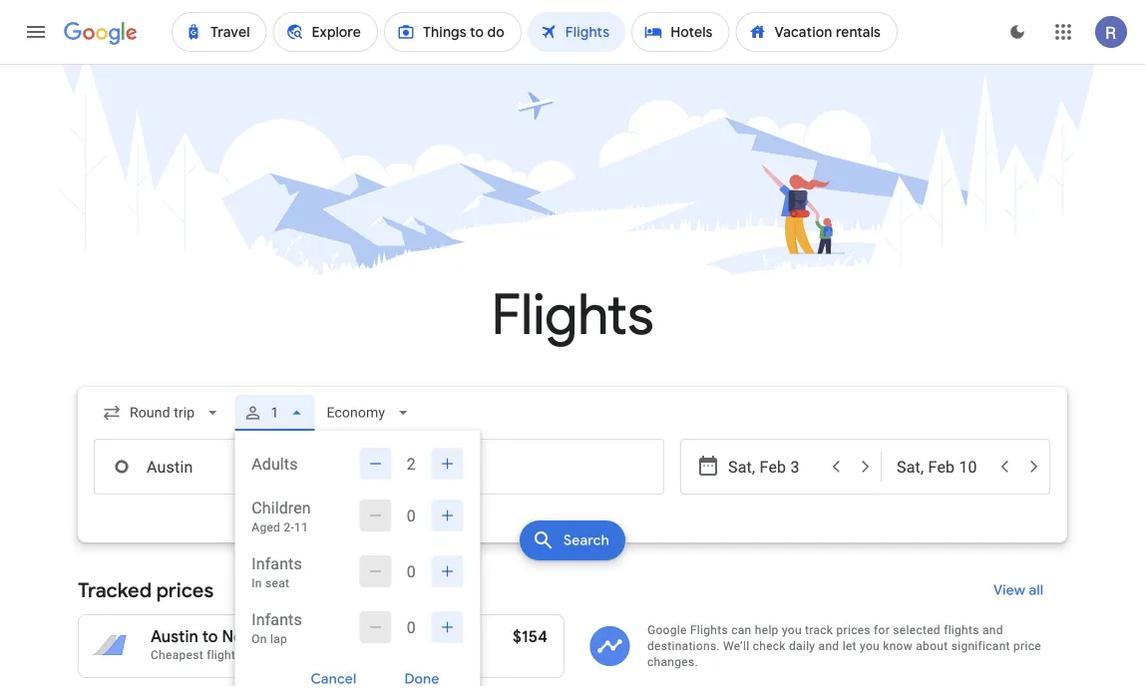 Task type: vqa. For each thing, say whether or not it's contained in the screenshot.
Google Flights can help you track prices for selected flights and destinations. We'll check daily and let you know about significant price changes.
yes



Task type: describe. For each thing, give the bounding box(es) containing it.
tracked
[[78, 577, 152, 603]]

destinations.
[[647, 639, 720, 653]]

0 horizontal spatial flights
[[491, 280, 654, 351]]

daily
[[789, 639, 815, 653]]

infants on lap
[[252, 610, 302, 646]]

new
[[222, 627, 255, 647]]

search button
[[520, 521, 625, 561]]

search
[[564, 532, 609, 550]]

austin to new york or newark cheapest flight
[[151, 627, 373, 662]]

flights inside google flights can help you track prices for selected flights and destinations. we'll check daily and let you know about significant price changes.
[[690, 623, 728, 637]]

view
[[993, 581, 1025, 599]]

swap origin and destination. image
[[367, 455, 391, 479]]

children aged 2-11
[[252, 498, 311, 535]]

0 for children aged 2-11
[[407, 506, 416, 525]]

selected
[[893, 623, 941, 637]]

0 for infants on lap
[[407, 618, 416, 637]]

2-
[[284, 521, 294, 535]]

significant
[[951, 639, 1010, 653]]

0 horizontal spatial prices
[[156, 577, 214, 603]]

$154
[[513, 627, 548, 647]]

prices inside google flights can help you track prices for selected flights and destinations. we'll check daily and let you know about significant price changes.
[[836, 623, 871, 637]]

tracked prices
[[78, 577, 214, 603]]

change appearance image
[[993, 8, 1041, 56]]

tracked prices region
[[78, 566, 1067, 678]]

we'll
[[723, 639, 749, 653]]

2
[[407, 454, 416, 473]]

google flights can help you track prices for selected flights and destinations. we'll check daily and let you know about significant price changes.
[[647, 623, 1041, 669]]

number of passengers dialog
[[235, 431, 480, 687]]

view all
[[993, 581, 1043, 599]]

google
[[647, 623, 687, 637]]

aged
[[252, 521, 280, 535]]

adults
[[252, 454, 298, 473]]

track
[[805, 623, 833, 637]]

flights
[[944, 623, 979, 637]]

lap
[[270, 632, 287, 646]]



Task type: locate. For each thing, give the bounding box(es) containing it.
0 vertical spatial and
[[982, 623, 1003, 637]]

infants for infants in seat
[[252, 554, 302, 573]]

main menu image
[[24, 20, 48, 44]]

know
[[883, 639, 913, 653]]

154 US dollars text field
[[513, 627, 548, 647]]

cheapest
[[151, 648, 203, 662]]

2 vertical spatial 0
[[407, 618, 416, 637]]

for
[[874, 623, 890, 637]]

Flight search field
[[62, 387, 1083, 687]]

infants up the seat
[[252, 554, 302, 573]]

Departure text field
[[728, 440, 820, 494]]

newark
[[315, 627, 373, 647]]

or
[[296, 627, 312, 647]]

1 vertical spatial 0
[[407, 562, 416, 581]]

infants
[[252, 554, 302, 573], [252, 610, 302, 629]]

0 vertical spatial infants
[[252, 554, 302, 573]]

0 for infants in seat
[[407, 562, 416, 581]]

changes.
[[647, 655, 698, 669]]

prices
[[156, 577, 214, 603], [836, 623, 871, 637]]

1 vertical spatial and
[[819, 639, 839, 653]]

1 vertical spatial infants
[[252, 610, 302, 629]]

0 horizontal spatial you
[[782, 623, 802, 637]]

prices up let
[[836, 623, 871, 637]]

None field
[[94, 395, 231, 431], [319, 395, 421, 431], [94, 395, 231, 431], [319, 395, 421, 431]]

all
[[1029, 581, 1043, 599]]

3 0 from the top
[[407, 618, 416, 637]]

1 vertical spatial you
[[860, 639, 880, 653]]

about
[[916, 639, 948, 653]]

check
[[753, 639, 786, 653]]

0 vertical spatial you
[[782, 623, 802, 637]]

prices up austin at the left
[[156, 577, 214, 603]]

1 0 from the top
[[407, 506, 416, 525]]

1 button
[[235, 389, 315, 437]]

infants up lap
[[252, 610, 302, 629]]

2 infants from the top
[[252, 610, 302, 629]]

1 vertical spatial prices
[[836, 623, 871, 637]]

and down track
[[819, 639, 839, 653]]

11
[[294, 521, 308, 535]]

1 horizontal spatial and
[[982, 623, 1003, 637]]

Return text field
[[897, 440, 988, 494]]

1 horizontal spatial you
[[860, 639, 880, 653]]

1 horizontal spatial prices
[[836, 623, 871, 637]]

0 vertical spatial prices
[[156, 577, 214, 603]]

0 vertical spatial 0
[[407, 506, 416, 525]]

and
[[982, 623, 1003, 637], [819, 639, 839, 653]]

0 vertical spatial flights
[[491, 280, 654, 351]]

seat
[[265, 576, 290, 590]]

let
[[843, 639, 857, 653]]

help
[[755, 623, 779, 637]]

to
[[202, 627, 218, 647]]

flights
[[491, 280, 654, 351], [690, 623, 728, 637]]

on
[[252, 632, 267, 646]]

flight
[[207, 648, 236, 662]]

you up daily
[[782, 623, 802, 637]]

1 vertical spatial flights
[[690, 623, 728, 637]]

austin
[[151, 627, 198, 647]]

0 horizontal spatial and
[[819, 639, 839, 653]]

0
[[407, 506, 416, 525], [407, 562, 416, 581], [407, 618, 416, 637]]

you down for
[[860, 639, 880, 653]]

none text field inside flight search field
[[383, 439, 664, 495]]

2 0 from the top
[[407, 562, 416, 581]]

1 infants from the top
[[252, 554, 302, 573]]

infants for infants on lap
[[252, 610, 302, 629]]

in
[[252, 576, 262, 590]]

price
[[1013, 639, 1041, 653]]

can
[[731, 623, 752, 637]]

children
[[252, 498, 311, 517]]

1
[[271, 404, 279, 421]]

you
[[782, 623, 802, 637], [860, 639, 880, 653]]

and up significant
[[982, 623, 1003, 637]]

infants in seat
[[252, 554, 302, 590]]

None text field
[[383, 439, 664, 495]]

1 horizontal spatial flights
[[690, 623, 728, 637]]

york
[[259, 627, 292, 647]]



